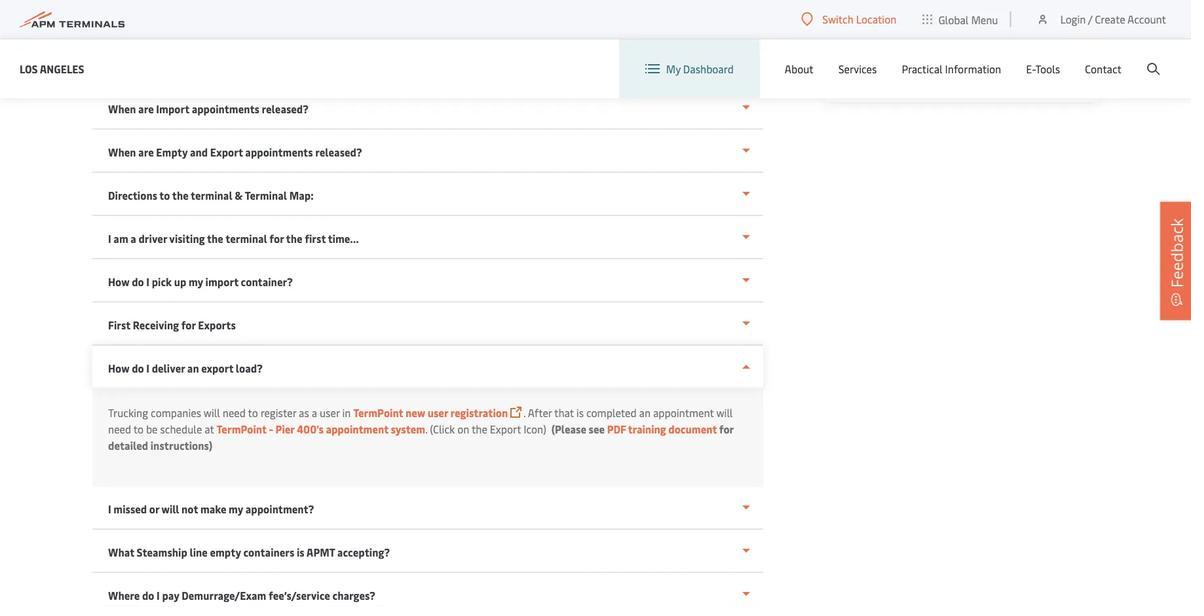 Task type: locate. For each thing, give the bounding box(es) containing it.
what
[[108, 546, 134, 560]]

trucking
[[361, 29, 401, 43]]

containers inside dropdown button
[[243, 546, 295, 560]]

do for deliver
[[132, 362, 144, 376]]

0 horizontal spatial los
[[20, 62, 38, 76]]

0 vertical spatial how
[[108, 275, 130, 289]]

load?
[[236, 362, 263, 376]]

an inside dropdown button
[[187, 362, 199, 376]]

1 horizontal spatial export
[[490, 423, 521, 437]]

services button
[[839, 39, 877, 98]]

0 horizontal spatial pier
[[276, 423, 295, 437]]

the
[[92, 29, 110, 43]]

1 how from the top
[[108, 275, 130, 289]]

0 vertical spatial a
[[131, 232, 136, 246]]

e-tools
[[1027, 62, 1061, 76]]

i left deliver
[[146, 362, 150, 376]]

1 vertical spatial is
[[297, 546, 305, 560]]

1 horizontal spatial for
[[270, 232, 284, 246]]

how down first
[[108, 362, 130, 376]]

terminal left &
[[191, 189, 232, 203]]

the right visiting
[[207, 232, 223, 246]]

0 vertical spatial at
[[615, 29, 625, 43]]

will right companies
[[204, 406, 220, 420]]

appointments up when are empty and export appointments released?
[[192, 102, 260, 116]]

terminal
[[245, 189, 287, 203]]

and right the empty
[[190, 146, 208, 160]]

terminal down &
[[226, 232, 267, 246]]

0 vertical spatial appointments
[[192, 102, 260, 116]]

angeles
[[40, 62, 84, 76]]

appointment
[[653, 406, 714, 420], [326, 423, 389, 437]]

0 horizontal spatial for
[[181, 319, 196, 333]]

user up (click
[[428, 406, 448, 420]]

1 horizontal spatial a
[[312, 406, 317, 420]]

1 vertical spatial my
[[229, 503, 243, 517]]

(310)
[[881, 68, 905, 82]]

1 vertical spatial when
[[108, 146, 136, 160]]

the left first
[[286, 232, 303, 246]]

tools
[[1036, 62, 1061, 76]]

i am a driver visiting the terminal for the first time... button
[[92, 217, 764, 260]]

0 vertical spatial to
[[159, 189, 170, 203]]

appointments
[[192, 102, 260, 116], [245, 146, 313, 160]]

as
[[299, 406, 309, 420]]

pdf
[[607, 423, 626, 437]]

i left pick
[[146, 275, 150, 289]]

import
[[156, 102, 189, 116]]

0 horizontal spatial .
[[425, 423, 428, 437]]

1 horizontal spatial termpoint
[[353, 406, 403, 420]]

at left apm
[[615, 29, 625, 43]]

and
[[471, 29, 489, 43], [214, 45, 232, 59], [190, 146, 208, 160]]

when inside when are empty and export appointments released? "dropdown button"
[[108, 146, 136, 160]]

account
[[1128, 12, 1167, 26]]

directions
[[108, 189, 157, 203]]

user
[[320, 406, 340, 420], [428, 406, 448, 420]]

terminal inside dropdown button
[[226, 232, 267, 246]]

2 horizontal spatial to
[[248, 406, 258, 420]]

do left pay
[[142, 589, 154, 603]]

create
[[1096, 12, 1126, 26]]

+1
[[869, 68, 879, 82]]

1 horizontal spatial .
[[524, 406, 526, 420]]

line
[[190, 546, 208, 560]]

at
[[615, 29, 625, 43], [205, 423, 214, 437]]

pier right -
[[276, 423, 295, 437]]

need left register
[[223, 406, 246, 420]]

do left deliver
[[132, 362, 144, 376]]

0 horizontal spatial appointment
[[326, 423, 389, 437]]

i inside dropdown button
[[108, 503, 111, 517]]

0 vertical spatial need
[[223, 406, 246, 420]]

0 vertical spatial appointment
[[653, 406, 714, 420]]

demurrage/exam
[[182, 589, 266, 603]]

1 vertical spatial .
[[425, 423, 428, 437]]

my dashboard button
[[646, 39, 734, 98]]

export
[[201, 362, 234, 376]]

1 horizontal spatial containers
[[561, 29, 612, 43]]

user up the termpoint - pier 400's appointment system link
[[320, 406, 340, 420]]

i missed or will not make my appointment? button
[[92, 487, 764, 531]]

pier left 400
[[701, 29, 720, 43]]

menu
[[972, 12, 999, 26]]

1 horizontal spatial los
[[745, 29, 761, 43]]

. left (click
[[425, 423, 428, 437]]

need
[[223, 406, 246, 420], [108, 423, 131, 437]]

to right 'directions'
[[159, 189, 170, 203]]

how for how do i pick up my import container?
[[108, 275, 130, 289]]

requirements
[[404, 29, 469, 43]]

0 vertical spatial pier
[[701, 29, 720, 43]]

switch location button
[[802, 12, 897, 26]]

1 vertical spatial for
[[181, 319, 196, 333]]

for inside for detailed instructions)
[[720, 423, 734, 437]]

1 vertical spatial containers
[[243, 546, 295, 560]]

import
[[206, 275, 239, 289]]

to left be
[[134, 423, 144, 437]]

0 horizontal spatial need
[[108, 423, 131, 437]]

a inside dropdown button
[[131, 232, 136, 246]]

0 vertical spatial termpoint
[[353, 406, 403, 420]]

1 horizontal spatial my
[[229, 503, 243, 517]]

0 horizontal spatial a
[[131, 232, 136, 246]]

containers right empty
[[243, 546, 295, 560]]

1 vertical spatial appointment
[[326, 423, 389, 437]]

my
[[189, 275, 203, 289], [229, 503, 243, 517]]

0 vertical spatial is
[[577, 406, 584, 420]]

0 vertical spatial do
[[132, 275, 144, 289]]

pdf training document link
[[607, 423, 717, 437]]

completed
[[587, 406, 637, 420]]

is
[[577, 406, 584, 420], [297, 546, 305, 560]]

0 horizontal spatial at
[[205, 423, 214, 437]]

0 horizontal spatial an
[[187, 362, 199, 376]]

. left after
[[524, 406, 526, 420]]

0 horizontal spatial export
[[210, 146, 243, 160]]

221-
[[907, 68, 928, 82]]

directions to the terminal & terminal map:
[[108, 189, 314, 203]]

1 horizontal spatial at
[[615, 29, 625, 43]]

2 when from the top
[[108, 146, 136, 160]]

0 horizontal spatial is
[[297, 546, 305, 560]]

0 vertical spatial terminal
[[191, 189, 232, 203]]

export left icon)
[[490, 423, 521, 437]]

the inside dropdown button
[[172, 189, 189, 203]]

0 vertical spatial for
[[270, 232, 284, 246]]

0 horizontal spatial containers
[[243, 546, 295, 560]]

2 vertical spatial do
[[142, 589, 154, 603]]

is right that
[[577, 406, 584, 420]]

my right make
[[229, 503, 243, 517]]

a right as
[[312, 406, 317, 420]]

how for how do i deliver an export load?
[[108, 362, 130, 376]]

0 horizontal spatial user
[[320, 406, 340, 420]]

0 vertical spatial in
[[304, 45, 313, 59]]

export
[[210, 146, 243, 160], [490, 423, 521, 437]]

2 how from the top
[[108, 362, 130, 376]]

appointment right 400's
[[326, 423, 389, 437]]

care
[[912, 31, 940, 50]]

and inside "dropdown button"
[[190, 146, 208, 160]]

will inside the following are frequently asked questions regarding trucking requirements and the draying of containers at apm terminals pier 400 los angeles. all links are live and will assist you in addressing your current needs.
[[234, 45, 252, 59]]

to
[[159, 189, 170, 203], [248, 406, 258, 420], [134, 423, 144, 437]]

switch
[[823, 12, 854, 26]]

in inside the following are frequently asked questions regarding trucking requirements and the draying of containers at apm terminals pier 400 los angeles. all links are live and will assist you in addressing your current needs.
[[304, 45, 313, 59]]

. after that is completed an appointment will need to be schedule at
[[108, 406, 733, 437]]

to inside dropdown button
[[159, 189, 170, 203]]

&
[[235, 189, 243, 203]]

2 horizontal spatial and
[[471, 29, 489, 43]]

a right am
[[131, 232, 136, 246]]

do left pick
[[132, 275, 144, 289]]

and right requirements
[[471, 29, 489, 43]]

0 vertical spatial export
[[210, 146, 243, 160]]

live
[[194, 45, 212, 59]]

1 when from the top
[[108, 102, 136, 116]]

1 horizontal spatial to
[[159, 189, 170, 203]]

1 vertical spatial an
[[639, 406, 651, 420]]

1 vertical spatial how
[[108, 362, 130, 376]]

are left import
[[138, 102, 154, 116]]

0 vertical spatial released?
[[262, 102, 309, 116]]

global
[[939, 12, 969, 26]]

1 horizontal spatial appointment
[[653, 406, 714, 420]]

the following are frequently asked questions regarding trucking requirements and the draying of containers at apm terminals pier 400 los angeles. all links are live and will assist you in addressing your current needs.
[[92, 29, 761, 59]]

1 horizontal spatial released?
[[315, 146, 362, 160]]

termpoint down trucking companies will need to register as a user in
[[217, 423, 267, 437]]

see
[[589, 423, 605, 437]]

i for deliver
[[146, 362, 150, 376]]

appointment?
[[246, 503, 314, 517]]

will down asked
[[234, 45, 252, 59]]

my right up
[[189, 275, 203, 289]]

appointments inside when are import appointments released? dropdown button
[[192, 102, 260, 116]]

are up links
[[161, 29, 176, 43]]

1 vertical spatial need
[[108, 423, 131, 437]]

and right live
[[214, 45, 232, 59]]

the left draying
[[491, 29, 507, 43]]

2 vertical spatial to
[[134, 423, 144, 437]]

global menu
[[939, 12, 999, 26]]

los right 400
[[745, 29, 761, 43]]

termpoint up termpoint - pier 400's appointment system . (click on the export icon)
[[353, 406, 403, 420]]

appointments up terminal
[[245, 146, 313, 160]]

my dashboard
[[666, 62, 734, 76]]

0 horizontal spatial termpoint
[[217, 423, 267, 437]]

containers inside the following are frequently asked questions regarding trucking requirements and the draying of containers at apm terminals pier 400 los angeles. all links are live and will assist you in addressing your current needs.
[[561, 29, 612, 43]]

0 vertical spatial .
[[524, 406, 526, 420]]

will up document
[[717, 406, 733, 420]]

in right "you"
[[304, 45, 313, 59]]

0 vertical spatial when
[[108, 102, 136, 116]]

when
[[108, 102, 136, 116], [108, 146, 136, 160]]

1 horizontal spatial is
[[577, 406, 584, 420]]

1 vertical spatial released?
[[315, 146, 362, 160]]

1 vertical spatial in
[[342, 406, 351, 420]]

when left import
[[108, 102, 136, 116]]

1 horizontal spatial user
[[428, 406, 448, 420]]

register
[[261, 406, 296, 420]]

i left pay
[[157, 589, 160, 603]]

to left register
[[248, 406, 258, 420]]

when up 'directions'
[[108, 146, 136, 160]]

first
[[305, 232, 326, 246]]

how left pick
[[108, 275, 130, 289]]

los
[[745, 29, 761, 43], [20, 62, 38, 76]]

are left the empty
[[138, 146, 154, 160]]

1 horizontal spatial and
[[214, 45, 232, 59]]

0 horizontal spatial released?
[[262, 102, 309, 116]]

0 horizontal spatial my
[[189, 275, 203, 289]]

for left exports
[[181, 319, 196, 333]]

1 vertical spatial terminal
[[226, 232, 267, 246]]

1 vertical spatial at
[[205, 423, 214, 437]]

for right document
[[720, 423, 734, 437]]

need down trucking in the left of the page
[[108, 423, 131, 437]]

the up visiting
[[172, 189, 189, 203]]

0 vertical spatial an
[[187, 362, 199, 376]]

an up training
[[639, 406, 651, 420]]

export up &
[[210, 146, 243, 160]]

for left first
[[270, 232, 284, 246]]

is left apmt
[[297, 546, 305, 560]]

0 vertical spatial los
[[745, 29, 761, 43]]

los left the angeles at left
[[20, 62, 38, 76]]

at down trucking companies will need to register as a user in
[[205, 423, 214, 437]]

is inside the . after that is completed an appointment will need to be schedule at
[[577, 406, 584, 420]]

1 horizontal spatial pier
[[701, 29, 720, 43]]

draying
[[510, 29, 546, 43]]

at inside the . after that is completed an appointment will need to be schedule at
[[205, 423, 214, 437]]

will inside the . after that is completed an appointment will need to be schedule at
[[717, 406, 733, 420]]

1 horizontal spatial an
[[639, 406, 651, 420]]

charges?
[[333, 589, 376, 603]]

switch location
[[823, 12, 897, 26]]

deliver
[[152, 362, 185, 376]]

appointment inside the . after that is completed an appointment will need to be schedule at
[[653, 406, 714, 420]]

0 horizontal spatial in
[[304, 45, 313, 59]]

will right or
[[162, 503, 179, 517]]

. inside the . after that is completed an appointment will need to be schedule at
[[524, 406, 526, 420]]

login / create account link
[[1037, 0, 1167, 39]]

containers right of
[[561, 29, 612, 43]]

released? inside dropdown button
[[262, 102, 309, 116]]

2 vertical spatial and
[[190, 146, 208, 160]]

appointment up document
[[653, 406, 714, 420]]

trucking
[[108, 406, 148, 420]]

1 vertical spatial do
[[132, 362, 144, 376]]

do for pay
[[142, 589, 154, 603]]

an inside the . after that is completed an appointment will need to be schedule at
[[639, 406, 651, 420]]

i left missed at the bottom of the page
[[108, 503, 111, 517]]

an left export
[[187, 362, 199, 376]]

are left live
[[177, 45, 192, 59]]

2 vertical spatial for
[[720, 423, 734, 437]]

do for pick
[[132, 275, 144, 289]]

for detailed instructions)
[[108, 423, 734, 453]]

what steamship line empty containers is apmt accepting? button
[[92, 531, 764, 574]]

0 horizontal spatial to
[[134, 423, 144, 437]]

empty
[[210, 546, 241, 560]]

do
[[132, 275, 144, 289], [132, 362, 144, 376], [142, 589, 154, 603]]

1 vertical spatial and
[[214, 45, 232, 59]]

am
[[114, 232, 128, 246]]

the
[[491, 29, 507, 43], [172, 189, 189, 203], [207, 232, 223, 246], [286, 232, 303, 246], [472, 423, 488, 437]]

1 vertical spatial appointments
[[245, 146, 313, 160]]

0 horizontal spatial and
[[190, 146, 208, 160]]

0 vertical spatial containers
[[561, 29, 612, 43]]

0 vertical spatial my
[[189, 275, 203, 289]]

1 vertical spatial termpoint
[[217, 423, 267, 437]]

released?
[[262, 102, 309, 116], [315, 146, 362, 160]]

when inside when are import appointments released? dropdown button
[[108, 102, 136, 116]]

2 horizontal spatial for
[[720, 423, 734, 437]]

in up the termpoint - pier 400's appointment system link
[[342, 406, 351, 420]]

(please
[[552, 423, 587, 437]]



Task type: describe. For each thing, give the bounding box(es) containing it.
where
[[108, 589, 140, 603]]

be
[[146, 423, 158, 437]]

driver
[[139, 232, 167, 246]]

when for when are empty and export appointments released?
[[108, 146, 136, 160]]

when for when are import appointments released?
[[108, 102, 136, 116]]

when are import appointments released?
[[108, 102, 309, 116]]

termpoint for termpoint new user registration
[[353, 406, 403, 420]]

about
[[785, 62, 814, 76]]

at inside the following are frequently asked questions regarding trucking requirements and the draying of containers at apm terminals pier 400 los angeles. all links are live and will assist you in addressing your current needs.
[[615, 29, 625, 43]]

2 user from the left
[[428, 406, 448, 420]]

contact button
[[1085, 39, 1122, 98]]

first
[[108, 319, 131, 333]]

services
[[839, 62, 877, 76]]

directions to the terminal & terminal map: button
[[92, 173, 764, 217]]

how do i deliver an export load? button
[[92, 346, 764, 388]]

customer care
[[846, 31, 940, 50]]

dashboard
[[684, 62, 734, 76]]

login
[[1061, 12, 1086, 26]]

practical
[[902, 62, 943, 76]]

of
[[549, 29, 559, 43]]

customer
[[846, 31, 908, 50]]

the right the on
[[472, 423, 488, 437]]

appointments inside when are empty and export appointments released? "dropdown button"
[[245, 146, 313, 160]]

1 horizontal spatial in
[[342, 406, 351, 420]]

will inside dropdown button
[[162, 503, 179, 517]]

export inside when are empty and export appointments released? "dropdown button"
[[210, 146, 243, 160]]

questions
[[263, 29, 310, 43]]

termpoint new user registration link
[[353, 406, 508, 420]]

are inside when are empty and export appointments released? "dropdown button"
[[138, 146, 154, 160]]

termpoint for termpoint - pier 400's appointment system . (click on the export icon)
[[217, 423, 267, 437]]

0 vertical spatial and
[[471, 29, 489, 43]]

1 vertical spatial to
[[248, 406, 258, 420]]

empty
[[156, 146, 188, 160]]

pier inside the following are frequently asked questions regarding trucking requirements and the draying of containers at apm terminals pier 400 los angeles. all links are live and will assist you in addressing your current needs.
[[701, 29, 720, 43]]

1 user from the left
[[320, 406, 340, 420]]

where do i pay demurrage/exam fee's/service charges?
[[108, 589, 376, 603]]

1 vertical spatial a
[[312, 406, 317, 420]]

when are import appointments released? button
[[92, 87, 764, 130]]

first receiving for exports button
[[92, 303, 764, 346]]

your
[[370, 45, 391, 59]]

need inside the . after that is completed an appointment will need to be schedule at
[[108, 423, 131, 437]]

how do i pick up my import container?
[[108, 275, 293, 289]]

fee's/service
[[269, 589, 330, 603]]

released? inside "dropdown button"
[[315, 146, 362, 160]]

i for pay
[[157, 589, 160, 603]]

companies
[[151, 406, 201, 420]]

are inside when are import appointments released? dropdown button
[[138, 102, 154, 116]]

icon)
[[524, 423, 547, 437]]

location
[[856, 12, 897, 26]]

-
[[269, 423, 273, 437]]

termpoint - pier 400's appointment system link
[[217, 423, 425, 437]]

is inside dropdown button
[[297, 546, 305, 560]]

terminal inside dropdown button
[[191, 189, 232, 203]]

my
[[666, 62, 681, 76]]

1 vertical spatial export
[[490, 423, 521, 437]]

global menu button
[[910, 0, 1012, 39]]

needs.
[[432, 45, 463, 59]]

asked
[[232, 29, 260, 43]]

e-tools button
[[1027, 39, 1061, 98]]

practical information
[[902, 62, 1002, 76]]

1 vertical spatial los
[[20, 62, 38, 76]]

terminals
[[652, 29, 699, 43]]

where do i pay demurrage/exam fee's/service charges? button
[[92, 574, 764, 608]]

container?
[[241, 275, 293, 289]]

map:
[[289, 189, 314, 203]]

to inside the . after that is completed an appointment will need to be schedule at
[[134, 423, 144, 437]]

training
[[628, 423, 666, 437]]

time...
[[328, 232, 359, 246]]

visiting
[[169, 232, 205, 246]]

feedback button
[[1161, 202, 1192, 320]]

4100
[[928, 68, 952, 82]]

+1 (310) 221-4100
[[869, 68, 952, 82]]

practical information button
[[902, 39, 1002, 98]]

addressing
[[315, 45, 367, 59]]

not
[[182, 503, 198, 517]]

you
[[284, 45, 302, 59]]

links
[[151, 45, 174, 59]]

1 horizontal spatial need
[[223, 406, 246, 420]]

all
[[135, 45, 149, 59]]

los inside the following are frequently asked questions regarding trucking requirements and the draying of containers at apm terminals pier 400 los angeles. all links are live and will assist you in addressing your current needs.
[[745, 29, 761, 43]]

on
[[458, 423, 470, 437]]

frequently
[[179, 29, 230, 43]]

my inside dropdown button
[[229, 503, 243, 517]]

angeles.
[[92, 45, 133, 59]]

1 vertical spatial pier
[[276, 423, 295, 437]]

los angeles link
[[20, 61, 84, 77]]

i for pick
[[146, 275, 150, 289]]

400
[[722, 29, 742, 43]]

missed
[[114, 503, 147, 517]]

schedule
[[160, 423, 202, 437]]

registration
[[451, 406, 508, 420]]

when are empty and export appointments released? button
[[92, 130, 764, 173]]

/
[[1089, 12, 1093, 26]]

when are empty and export appointments released?
[[108, 146, 362, 160]]

how do i deliver an export load?
[[108, 362, 263, 376]]

the inside the following are frequently asked questions regarding trucking requirements and the draying of containers at apm terminals pier 400 los angeles. all links are live and will assist you in addressing your current needs.
[[491, 29, 507, 43]]

document
[[669, 423, 717, 437]]

pick
[[152, 275, 172, 289]]

los angeles
[[20, 62, 84, 76]]

what steamship line empty containers is apmt accepting?
[[108, 546, 390, 560]]

following
[[112, 29, 158, 43]]

up
[[174, 275, 186, 289]]

accepting?
[[337, 546, 390, 560]]

trucking companies will need to register as a user in
[[108, 406, 353, 420]]

my inside dropdown button
[[189, 275, 203, 289]]

i am a driver visiting the terminal for the first time...
[[108, 232, 359, 246]]

i left am
[[108, 232, 111, 246]]

feedback
[[1166, 219, 1188, 288]]

termpoint - pier 400's appointment system . (click on the export icon)
[[217, 423, 552, 437]]

(click
[[430, 423, 455, 437]]



Task type: vqa. For each thing, say whether or not it's contained in the screenshot.
of
yes



